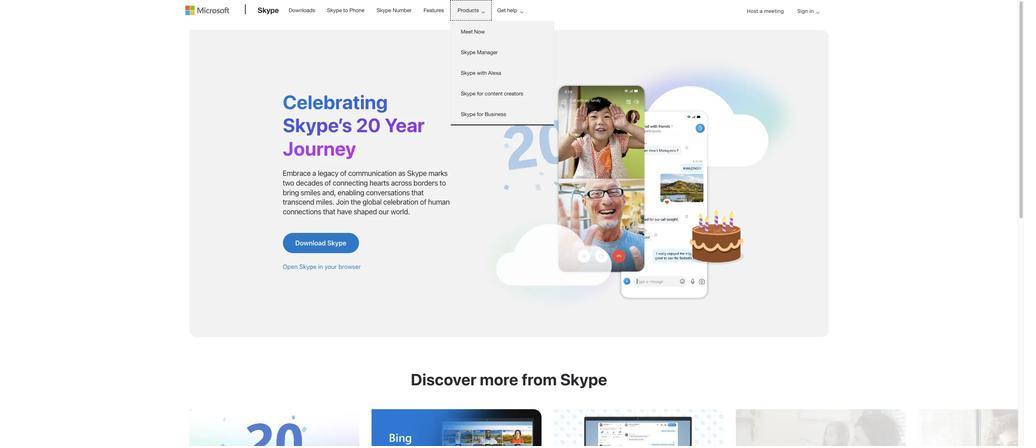 Task type: locate. For each thing, give the bounding box(es) containing it.
a up decades
[[312, 169, 316, 178]]

download skype link
[[283, 233, 359, 254]]

arrow down image
[[813, 8, 823, 17]]

join
[[336, 198, 349, 207]]

more
[[480, 370, 518, 389]]

alexa
[[488, 70, 501, 76]]

a
[[760, 8, 763, 14], [312, 169, 316, 178]]

to left "phone"
[[343, 7, 348, 13]]

download skype
[[295, 240, 346, 247]]

get help
[[497, 7, 517, 13]]

marks
[[429, 169, 448, 178]]

of down legacy in the top of the page
[[325, 179, 331, 187]]

in left your at the bottom left
[[318, 263, 323, 271]]

communication
[[348, 169, 397, 178]]

0 horizontal spatial in
[[318, 263, 323, 271]]

in right sign
[[810, 8, 814, 14]]

1 horizontal spatial a
[[760, 8, 763, 14]]

1 for from the top
[[477, 91, 483, 97]]

features
[[424, 7, 444, 13]]

celebrating
[[283, 91, 388, 113]]

have
[[337, 208, 352, 216]]

menu bar
[[185, 1, 833, 43]]

for
[[477, 91, 483, 97], [477, 111, 483, 117]]

2 for from the top
[[477, 111, 483, 117]]

1 horizontal spatial to
[[440, 179, 446, 187]]

features link
[[420, 0, 448, 20]]

of up 'connecting' at the top
[[340, 169, 347, 178]]

to down marks
[[440, 179, 446, 187]]

skype number
[[377, 7, 412, 13]]

skype manager link
[[451, 42, 554, 63]]

bring
[[283, 188, 299, 197]]

and,
[[322, 188, 336, 197]]

discover
[[411, 370, 477, 389]]

0 vertical spatial to
[[343, 7, 348, 13]]

downloads link
[[285, 0, 319, 20]]

host a meeting link
[[740, 1, 790, 22]]

0 vertical spatial that
[[411, 188, 424, 197]]

open
[[283, 263, 298, 271]]

1 horizontal spatial that
[[411, 188, 424, 197]]

skype for business link
[[451, 104, 554, 125]]

sign
[[797, 8, 808, 14]]

0 vertical spatial for
[[477, 91, 483, 97]]

downloads
[[289, 7, 315, 13]]

for for content
[[477, 91, 483, 97]]

from
[[522, 370, 557, 389]]

1 horizontal spatial of
[[340, 169, 347, 178]]

1 vertical spatial to
[[440, 179, 446, 187]]

global
[[363, 198, 382, 207]]

meet
[[461, 29, 473, 35]]

business
[[485, 111, 506, 117]]

in
[[810, 8, 814, 14], [318, 263, 323, 271]]

0 horizontal spatial that
[[323, 208, 335, 216]]

0 horizontal spatial a
[[312, 169, 316, 178]]

picture of skype logo and cake celebrating 20 years of skype image
[[189, 410, 359, 447]]

a right 'host'
[[760, 8, 763, 14]]

a for embrace
[[312, 169, 316, 178]]

a inside menu bar
[[760, 8, 763, 14]]

to inside embrace a legacy of communication as skype marks two decades of connecting hearts across borders to bring smiles and, enabling conversations that transcend miles. join the global celebration of human connections that have shaped our world.
[[440, 179, 446, 187]]

content
[[485, 91, 503, 97]]

skype with alexa
[[461, 70, 501, 76]]

skype to phone
[[327, 7, 365, 13]]

for left business
[[477, 111, 483, 117]]

of
[[340, 169, 347, 178], [325, 179, 331, 187], [420, 198, 426, 207]]

skype
[[258, 6, 279, 15], [327, 7, 342, 13], [377, 7, 391, 13], [461, 49, 476, 55], [461, 70, 476, 76], [461, 91, 476, 97], [461, 111, 476, 117], [407, 169, 427, 178], [327, 240, 346, 247], [299, 263, 317, 271], [560, 370, 607, 389]]

now
[[474, 29, 485, 35]]

of left human
[[420, 198, 426, 207]]

borders
[[414, 179, 438, 187]]

0 vertical spatial a
[[760, 8, 763, 14]]

for for business
[[477, 111, 483, 117]]

0 vertical spatial in
[[810, 8, 814, 14]]

a inside embrace a legacy of communication as skype marks two decades of connecting hearts across borders to bring smiles and, enabling conversations that transcend miles. join the global celebration of human connections that have shaped our world.
[[312, 169, 316, 178]]

0 vertical spatial of
[[340, 169, 347, 178]]

world.
[[391, 208, 410, 216]]

1 vertical spatial for
[[477, 111, 483, 117]]

microsoft image
[[185, 6, 229, 15]]

our
[[379, 208, 389, 216]]

enabling
[[338, 188, 364, 197]]

skype inside embrace a legacy of communication as skype marks two decades of connecting hearts across borders to bring smiles and, enabling conversations that transcend miles. join the global celebration of human connections that have shaped our world.
[[407, 169, 427, 178]]

1 vertical spatial a
[[312, 169, 316, 178]]

across
[[391, 179, 412, 187]]

sign in link
[[791, 1, 823, 22]]

menu bar containing host a meeting
[[185, 1, 833, 43]]

1 vertical spatial in
[[318, 263, 323, 271]]

that down 'miles.'
[[323, 208, 335, 216]]

that
[[411, 188, 424, 197], [323, 208, 335, 216]]

to
[[343, 7, 348, 13], [440, 179, 446, 187]]

in inside main content
[[318, 263, 323, 271]]

creators
[[504, 91, 523, 97]]

phone
[[349, 7, 365, 13]]

0 horizontal spatial to
[[343, 7, 348, 13]]

shaped
[[354, 208, 377, 216]]

that down 'borders'
[[411, 188, 424, 197]]

1 vertical spatial of
[[325, 179, 331, 187]]

your
[[325, 263, 337, 271]]

for left content
[[477, 91, 483, 97]]

open skype in your browser
[[283, 263, 361, 271]]

host
[[747, 8, 758, 14]]

the
[[351, 198, 361, 207]]

2 horizontal spatial of
[[420, 198, 426, 207]]



Task type: describe. For each thing, give the bounding box(es) containing it.
conversations
[[366, 188, 410, 197]]

with
[[477, 70, 487, 76]]

a for host
[[760, 8, 763, 14]]

celebration
[[383, 198, 418, 207]]

open skype in your browser link
[[283, 263, 361, 271]]

skype to phone link
[[323, 0, 368, 20]]

picture of skype modern message chat with side bar. image
[[554, 410, 724, 447]]

celebrating skype's 20 year journey main content
[[0, 26, 1024, 447]]

skype with alexa link
[[451, 63, 554, 83]]

browser
[[339, 263, 361, 271]]

discover more from skype
[[411, 370, 607, 389]]

journey
[[283, 137, 356, 160]]

human
[[428, 198, 450, 207]]

hearts
[[370, 179, 389, 187]]

products
[[458, 7, 479, 13]]

meeting
[[764, 8, 784, 14]]

legacy
[[318, 169, 338, 178]]

2 vertical spatial of
[[420, 198, 426, 207]]

embrace a legacy of communication as skype marks two decades of connecting hearts across borders to bring smiles and, enabling conversations that transcend miles. join the global celebration of human connections that have shaped our world.
[[283, 169, 450, 216]]

0 horizontal spatial of
[[325, 179, 331, 187]]

products button
[[451, 0, 491, 20]]

celebrating skype's 20 year journey
[[283, 91, 425, 160]]

transcend
[[283, 198, 314, 207]]

host a meeting
[[747, 8, 784, 14]]

download
[[295, 240, 326, 247]]

1 vertical spatial that
[[323, 208, 335, 216]]

year
[[385, 114, 425, 137]]

smiles
[[301, 188, 321, 197]]

decades
[[296, 179, 323, 187]]

as
[[398, 169, 406, 178]]

skype link
[[254, 0, 283, 22]]

skype for content creators link
[[451, 83, 554, 104]]

skype manager
[[461, 49, 498, 55]]

1 horizontal spatial in
[[810, 8, 814, 14]]

miles.
[[316, 198, 334, 207]]

connections
[[283, 208, 321, 216]]

20
[[356, 114, 381, 137]]

meet now
[[461, 29, 485, 35]]

to inside skype to phone link
[[343, 7, 348, 13]]

number
[[393, 7, 412, 13]]

help
[[507, 7, 517, 13]]

get help button
[[490, 0, 530, 20]]

get
[[497, 7, 506, 13]]

sign in
[[797, 8, 814, 14]]

manager
[[477, 49, 498, 55]]

meet now link
[[451, 21, 554, 42]]

skype for content creators
[[461, 91, 523, 97]]

embrace
[[283, 169, 311, 178]]

two
[[283, 179, 294, 187]]

skype for business
[[461, 111, 506, 117]]

connecting
[[333, 179, 368, 187]]

skype number link
[[373, 0, 415, 20]]

picture of skype light stage call in progress with bing backgrounds and text bing backgrounds in skype. image
[[371, 410, 541, 447]]

skype's
[[283, 114, 352, 137]]

great video calling with skype image
[[477, 54, 805, 313]]



Task type: vqa. For each thing, say whether or not it's contained in the screenshot.
Open Skype in your browser link
yes



